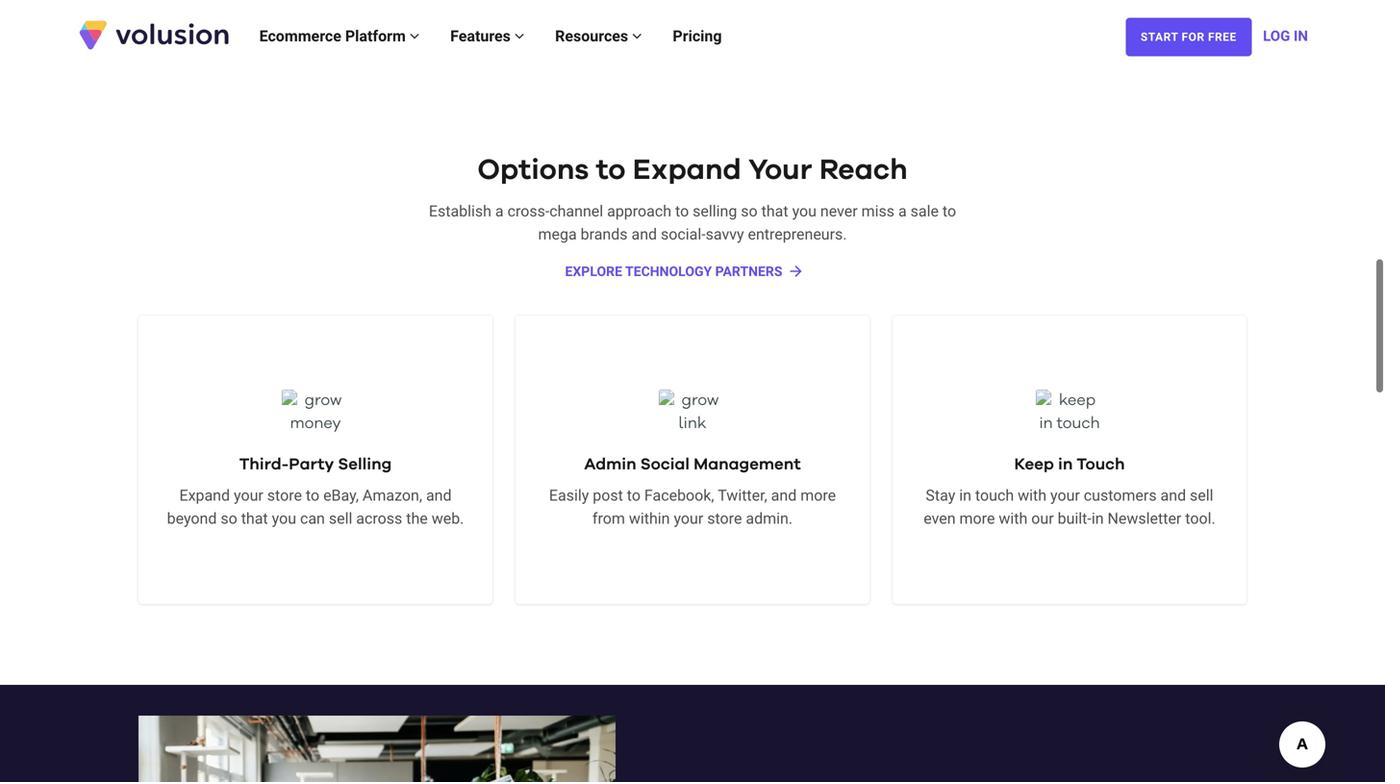 Task type: describe. For each thing, give the bounding box(es) containing it.
volusion logo image
[[77, 19, 231, 51]]

newsletter
[[1108, 509, 1182, 528]]

and inside stay in touch with your customers and sell even more with our built-in newsletter tool.
[[1161, 486, 1186, 505]]

ebay,
[[323, 486, 359, 505]]

start for free link
[[1126, 18, 1252, 56]]

third-
[[239, 457, 289, 473]]

social-
[[661, 225, 706, 244]]

2 vertical spatial in
[[1092, 509, 1104, 528]]

arrow_forward
[[787, 263, 805, 280]]

more inside easily post to facebook, twitter, and more from within your store admin.
[[801, 486, 836, 505]]

explore technology partners arrow_forward
[[565, 263, 805, 280]]

web.
[[432, 509, 464, 528]]

selling
[[338, 457, 392, 473]]

admin social management
[[584, 457, 801, 473]]

options
[[477, 156, 589, 185]]

resources link
[[540, 7, 657, 65]]

to inside easily post to facebook, twitter, and more from within your store admin.
[[627, 486, 641, 505]]

keep
[[1014, 457, 1054, 473]]

beyond
[[167, 509, 217, 528]]

reach
[[819, 156, 908, 185]]

partners
[[715, 264, 783, 280]]

1 a from the left
[[495, 202, 504, 220]]

options to expand your reach
[[477, 156, 908, 185]]

stay
[[926, 486, 956, 505]]

keep in touch
[[1014, 457, 1125, 473]]

to up social-
[[675, 202, 689, 220]]

in for keep
[[1058, 457, 1073, 473]]

technology
[[625, 264, 712, 280]]

from
[[593, 509, 625, 528]]

and inside expand your store to ebay, amazon, and beyond so that you can sell across the web.
[[426, 486, 452, 505]]

pricing
[[673, 27, 722, 45]]

that inside expand your store to ebay, amazon, and beyond so that you can sell across the web.
[[241, 509, 268, 528]]

1 horizontal spatial expand
[[633, 156, 741, 185]]

explore
[[565, 264, 622, 280]]

party
[[289, 457, 334, 473]]

expand your store to ebay, amazon, and beyond so that you can sell across the web.
[[167, 486, 464, 528]]

miss
[[862, 202, 895, 220]]

establish
[[429, 202, 492, 220]]

easily post to facebook, twitter, and more from within your store admin.
[[549, 486, 836, 528]]

resources
[[555, 27, 632, 45]]

your inside stay in touch with your customers and sell even more with our built-in newsletter tool.
[[1051, 486, 1080, 505]]

free
[[1208, 30, 1237, 44]]

can
[[300, 509, 325, 528]]

customers
[[1084, 486, 1157, 505]]

0 vertical spatial with
[[1018, 486, 1047, 505]]

built-
[[1058, 509, 1092, 528]]

features
[[450, 27, 515, 45]]

grow link image
[[659, 390, 726, 436]]

across
[[356, 509, 402, 528]]

platform
[[345, 27, 406, 45]]

to inside expand your store to ebay, amazon, and beyond so that you can sell across the web.
[[306, 486, 319, 505]]

start for free
[[1141, 30, 1237, 44]]

so inside establish a cross-channel approach to selling so that you never miss a sale to mega brands and social-savvy entrepreneurs.
[[741, 202, 758, 220]]

and inside easily post to facebook, twitter, and more from within your store admin.
[[771, 486, 797, 505]]

1 vertical spatial with
[[999, 509, 1028, 528]]

store inside easily post to facebook, twitter, and more from within your store admin.
[[707, 509, 742, 528]]

you inside expand your store to ebay, amazon, and beyond so that you can sell across the web.
[[272, 509, 296, 528]]

you inside establish a cross-channel approach to selling so that you never miss a sale to mega brands and social-savvy entrepreneurs.
[[792, 202, 817, 220]]

business check image
[[139, 716, 616, 782]]

start
[[1141, 30, 1178, 44]]

keep in touch image
[[1036, 390, 1103, 436]]

in for stay
[[959, 486, 972, 505]]

angle down image for features
[[515, 28, 524, 44]]

savvy
[[706, 225, 744, 244]]



Task type: vqa. For each thing, say whether or not it's contained in the screenshot.
"supplies"
no



Task type: locate. For each thing, give the bounding box(es) containing it.
for
[[1182, 30, 1205, 44]]

twitter,
[[718, 486, 767, 505]]

in right stay
[[959, 486, 972, 505]]

0 horizontal spatial that
[[241, 509, 268, 528]]

more right twitter,
[[801, 486, 836, 505]]

and up tool.
[[1161, 486, 1186, 505]]

even
[[924, 509, 956, 528]]

1 vertical spatial store
[[707, 509, 742, 528]]

0 horizontal spatial store
[[267, 486, 302, 505]]

your inside easily post to facebook, twitter, and more from within your store admin.
[[674, 509, 703, 528]]

management
[[694, 457, 801, 473]]

angle down image for resources
[[632, 28, 642, 44]]

expand
[[633, 156, 741, 185], [179, 486, 230, 505]]

angle down image inside resources link
[[632, 28, 642, 44]]

1 horizontal spatial that
[[762, 202, 788, 220]]

0 horizontal spatial more
[[801, 486, 836, 505]]

with up our
[[1018, 486, 1047, 505]]

angle down image left pricing link
[[632, 28, 642, 44]]

channel
[[550, 202, 603, 220]]

third-party selling
[[239, 457, 392, 473]]

post
[[593, 486, 623, 505]]

log
[[1263, 27, 1290, 44]]

within
[[629, 509, 670, 528]]

with
[[1018, 486, 1047, 505], [999, 509, 1028, 528]]

sell inside stay in touch with your customers and sell even more with our built-in newsletter tool.
[[1190, 486, 1214, 505]]

to up 'approach' at the left top
[[596, 156, 626, 185]]

touch
[[1077, 457, 1125, 473]]

and inside establish a cross-channel approach to selling so that you never miss a sale to mega brands and social-savvy entrepreneurs.
[[632, 225, 657, 244]]

0 vertical spatial more
[[801, 486, 836, 505]]

mega
[[538, 225, 577, 244]]

more
[[801, 486, 836, 505], [960, 509, 995, 528]]

angle down image left resources
[[515, 28, 524, 44]]

1 horizontal spatial a
[[899, 202, 907, 220]]

sell
[[1190, 486, 1214, 505], [329, 509, 352, 528]]

0 horizontal spatial you
[[272, 509, 296, 528]]

1 vertical spatial sell
[[329, 509, 352, 528]]

2 horizontal spatial your
[[1051, 486, 1080, 505]]

1 horizontal spatial so
[[741, 202, 758, 220]]

1 horizontal spatial your
[[674, 509, 703, 528]]

1 horizontal spatial more
[[960, 509, 995, 528]]

1 vertical spatial that
[[241, 509, 268, 528]]

you up entrepreneurs.
[[792, 202, 817, 220]]

0 vertical spatial so
[[741, 202, 758, 220]]

and up admin.
[[771, 486, 797, 505]]

admin
[[584, 457, 636, 473]]

log in link
[[1263, 7, 1308, 65]]

a
[[495, 202, 504, 220], [899, 202, 907, 220]]

0 horizontal spatial expand
[[179, 486, 230, 505]]

more down touch
[[960, 509, 995, 528]]

0 vertical spatial that
[[762, 202, 788, 220]]

ecommerce platform
[[259, 27, 410, 45]]

video element
[[704, 0, 1247, 31]]

1 horizontal spatial in
[[1058, 457, 1073, 473]]

in right keep
[[1058, 457, 1073, 473]]

so inside expand your store to ebay, amazon, and beyond so that you can sell across the web.
[[221, 509, 237, 528]]

store inside expand your store to ebay, amazon, and beyond so that you can sell across the web.
[[267, 486, 302, 505]]

your
[[234, 486, 263, 505], [1051, 486, 1080, 505], [674, 509, 703, 528]]

never
[[821, 202, 858, 220]]

and up web.
[[426, 486, 452, 505]]

sell inside expand your store to ebay, amazon, and beyond so that you can sell across the web.
[[329, 509, 352, 528]]

0 vertical spatial expand
[[633, 156, 741, 185]]

2 angle down image from the left
[[632, 28, 642, 44]]

2 a from the left
[[899, 202, 907, 220]]

a left sale
[[899, 202, 907, 220]]

store up can
[[267, 486, 302, 505]]

stay in touch with your customers and sell even more with our built-in newsletter tool.
[[924, 486, 1216, 528]]

in
[[1058, 457, 1073, 473], [959, 486, 972, 505], [1092, 509, 1104, 528]]

0 horizontal spatial angle down image
[[515, 28, 524, 44]]

admin.
[[746, 509, 793, 528]]

to right sale
[[943, 202, 956, 220]]

0 horizontal spatial your
[[234, 486, 263, 505]]

and
[[632, 225, 657, 244], [426, 486, 452, 505], [771, 486, 797, 505], [1161, 486, 1186, 505]]

in
[[1294, 27, 1308, 44]]

0 vertical spatial in
[[1058, 457, 1073, 473]]

that
[[762, 202, 788, 220], [241, 509, 268, 528]]

1 horizontal spatial sell
[[1190, 486, 1214, 505]]

store
[[267, 486, 302, 505], [707, 509, 742, 528]]

and down 'approach' at the left top
[[632, 225, 657, 244]]

angle down image inside features link
[[515, 28, 524, 44]]

1 vertical spatial expand
[[179, 486, 230, 505]]

that up entrepreneurs.
[[762, 202, 788, 220]]

1 vertical spatial so
[[221, 509, 237, 528]]

expand up selling
[[633, 156, 741, 185]]

1 vertical spatial more
[[960, 509, 995, 528]]

0 vertical spatial you
[[792, 202, 817, 220]]

with left our
[[999, 509, 1028, 528]]

1 vertical spatial in
[[959, 486, 972, 505]]

in down customers on the bottom of page
[[1092, 509, 1104, 528]]

0 horizontal spatial sell
[[329, 509, 352, 528]]

selling
[[693, 202, 737, 220]]

that inside establish a cross-channel approach to selling so that you never miss a sale to mega brands and social-savvy entrepreneurs.
[[762, 202, 788, 220]]

angle down image
[[410, 28, 420, 44]]

so
[[741, 202, 758, 220], [221, 509, 237, 528]]

log in
[[1263, 27, 1308, 44]]

our
[[1032, 509, 1054, 528]]

features link
[[435, 7, 540, 65]]

your down facebook,
[[674, 509, 703, 528]]

your
[[748, 156, 812, 185]]

1 angle down image from the left
[[515, 28, 524, 44]]

brands
[[581, 225, 628, 244]]

you
[[792, 202, 817, 220], [272, 509, 296, 528]]

ecommerce platform link
[[244, 7, 435, 65]]

sale
[[911, 202, 939, 220]]

tool.
[[1186, 509, 1216, 528]]

1 horizontal spatial angle down image
[[632, 28, 642, 44]]

0 horizontal spatial so
[[221, 509, 237, 528]]

pricing link
[[657, 7, 737, 65]]

expand inside expand your store to ebay, amazon, and beyond so that you can sell across the web.
[[179, 486, 230, 505]]

sell down ebay,
[[329, 509, 352, 528]]

1 vertical spatial you
[[272, 509, 296, 528]]

1 horizontal spatial store
[[707, 509, 742, 528]]

0 horizontal spatial a
[[495, 202, 504, 220]]

2 horizontal spatial in
[[1092, 509, 1104, 528]]

angle down image
[[515, 28, 524, 44], [632, 28, 642, 44]]

you left can
[[272, 509, 296, 528]]

facebook,
[[644, 486, 714, 505]]

expand up 'beyond'
[[179, 486, 230, 505]]

0 vertical spatial sell
[[1190, 486, 1214, 505]]

0 horizontal spatial in
[[959, 486, 972, 505]]

your inside expand your store to ebay, amazon, and beyond so that you can sell across the web.
[[234, 486, 263, 505]]

sell up tool.
[[1190, 486, 1214, 505]]

to right post
[[627, 486, 641, 505]]

to
[[596, 156, 626, 185], [675, 202, 689, 220], [943, 202, 956, 220], [306, 486, 319, 505], [627, 486, 641, 505]]

more inside stay in touch with your customers and sell even more with our built-in newsletter tool.
[[960, 509, 995, 528]]

touch
[[975, 486, 1014, 505]]

cross-
[[508, 202, 550, 220]]

the
[[406, 509, 428, 528]]

so right 'beyond'
[[221, 509, 237, 528]]

your down third-
[[234, 486, 263, 505]]

your up built-
[[1051, 486, 1080, 505]]

store down twitter,
[[707, 509, 742, 528]]

so up savvy at top
[[741, 202, 758, 220]]

entrepreneurs.
[[748, 225, 847, 244]]

a left cross-
[[495, 202, 504, 220]]

0 vertical spatial store
[[267, 486, 302, 505]]

easily
[[549, 486, 589, 505]]

to up can
[[306, 486, 319, 505]]

ecommerce
[[259, 27, 341, 45]]

grow money image
[[282, 390, 349, 436]]

that down third-
[[241, 509, 268, 528]]

approach
[[607, 202, 672, 220]]

1 horizontal spatial you
[[792, 202, 817, 220]]

establish a cross-channel approach to selling so that you never miss a sale to mega brands and social-savvy entrepreneurs.
[[429, 202, 956, 244]]

social
[[640, 457, 690, 473]]

amazon,
[[363, 486, 422, 505]]



